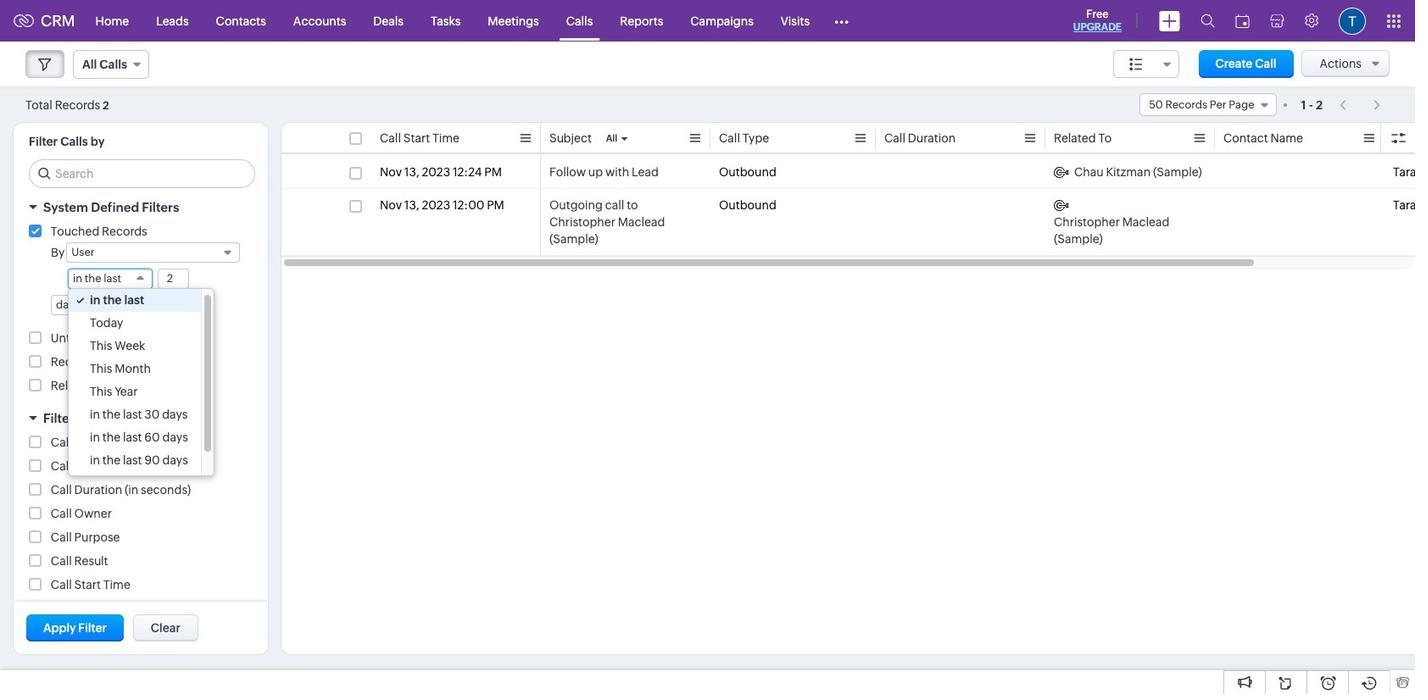 Task type: locate. For each thing, give the bounding box(es) containing it.
in inside in the last 60 days option
[[90, 431, 100, 444]]

0 vertical spatial pm
[[485, 165, 502, 179]]

None text field
[[158, 270, 188, 288]]

2 nov from the top
[[380, 198, 402, 212]]

3 days from the top
[[162, 454, 188, 467]]

in the last 90 days option
[[69, 450, 201, 472]]

days right 30
[[162, 408, 188, 422]]

records down this month
[[95, 379, 141, 393]]

0 horizontal spatial call start time
[[51, 578, 130, 592]]

1 horizontal spatial 2
[[1316, 98, 1323, 112]]

1 vertical spatial related
[[51, 379, 93, 393]]

outgoing
[[550, 198, 603, 212]]

2023 left 12:24
[[422, 165, 450, 179]]

subject
[[550, 131, 592, 145]]

time up nov 13, 2023 12:24 pm
[[432, 131, 460, 145]]

1 vertical spatial duration
[[74, 460, 122, 473]]

in down "agenda"
[[90, 454, 100, 467]]

call start time down the result in the bottom left of the page
[[51, 578, 130, 592]]

action up 30
[[143, 379, 180, 393]]

christopher down chau
[[1054, 215, 1120, 229]]

2
[[1316, 98, 1323, 112], [103, 99, 109, 112]]

days inside "option"
[[162, 454, 188, 467]]

1 vertical spatial call start time
[[51, 578, 130, 592]]

the inside in the last "field"
[[85, 272, 101, 285]]

1 outbound from the top
[[719, 165, 777, 179]]

2 maclead from the left
[[1123, 215, 1170, 229]]

related for related to
[[1054, 131, 1096, 145]]

filter down "total"
[[29, 135, 58, 148]]

0 horizontal spatial call duration
[[51, 460, 122, 473]]

1 vertical spatial 13,
[[404, 198, 419, 212]]

the up today
[[85, 272, 101, 285]]

records down defined
[[102, 225, 147, 238]]

this
[[90, 339, 112, 353], [90, 362, 112, 376], [90, 385, 112, 399]]

days right 90
[[162, 454, 188, 467]]

0 vertical spatial this
[[90, 339, 112, 353]]

christopher down outgoing
[[550, 215, 616, 229]]

the up until now
[[102, 454, 121, 467]]

0 vertical spatial outbound
[[719, 165, 777, 179]]

records
[[55, 98, 100, 112], [102, 225, 147, 238], [115, 332, 161, 345], [95, 379, 141, 393]]

in down filter by fields
[[90, 431, 100, 444]]

in the last inside option
[[90, 293, 144, 307]]

the down this year
[[102, 408, 121, 422]]

0 vertical spatial related
[[1054, 131, 1096, 145]]

0 vertical spatial nov
[[380, 165, 402, 179]]

action
[[93, 355, 129, 369], [143, 379, 180, 393]]

pm right 12:00
[[487, 198, 505, 212]]

tasks
[[431, 14, 461, 28]]

2 vertical spatial filter
[[78, 622, 107, 635]]

the inside 'in the last 90 days' "option"
[[102, 454, 121, 467]]

2 vertical spatial this
[[90, 385, 112, 399]]

1 horizontal spatial action
[[143, 379, 180, 393]]

2 13, from the top
[[404, 198, 419, 212]]

calls left reports
[[566, 14, 593, 28]]

filter up the call agenda
[[43, 411, 74, 426]]

2023 left 12:00
[[422, 198, 450, 212]]

1 horizontal spatial christopher
[[1054, 215, 1120, 229]]

related for related records action
[[51, 379, 93, 393]]

calls left by
[[60, 135, 88, 148]]

this inside option
[[90, 339, 112, 353]]

2 2023 from the top
[[422, 198, 450, 212]]

(sample) down outgoing
[[550, 232, 599, 246]]

0 horizontal spatial time
[[103, 578, 130, 592]]

maclead down chau kitzman (sample)
[[1123, 215, 1170, 229]]

call
[[1255, 57, 1277, 70], [380, 131, 401, 145], [719, 131, 740, 145], [885, 131, 906, 145], [1394, 131, 1415, 145], [51, 436, 72, 450], [51, 460, 72, 473], [51, 483, 72, 497], [51, 507, 72, 521], [51, 531, 72, 545], [51, 555, 72, 568], [51, 578, 72, 592]]

nov 13, 2023 12:00 pm
[[380, 198, 505, 212]]

the inside in the last 30 days option
[[102, 408, 121, 422]]

create call button
[[1199, 50, 1294, 78]]

(sample) inside christopher maclead (sample)
[[1054, 232, 1103, 246]]

to
[[1099, 131, 1112, 145]]

list box containing in the last
[[69, 289, 214, 495]]

upgrade
[[1074, 21, 1122, 33]]

2 vertical spatial days
[[162, 454, 188, 467]]

free upgrade
[[1074, 8, 1122, 33]]

by down touched
[[51, 246, 65, 260]]

0 vertical spatial days
[[162, 408, 188, 422]]

1 vertical spatial in the last
[[90, 293, 144, 307]]

owner
[[74, 507, 112, 521]]

nov for nov 13, 2023 12:24 pm
[[380, 165, 402, 179]]

seconds)
[[141, 483, 191, 497]]

filter right "apply"
[[78, 622, 107, 635]]

filter inside 'dropdown button'
[[43, 411, 74, 426]]

(sample) for christopher maclead (sample)
[[1054, 232, 1103, 246]]

(in
[[125, 483, 138, 497]]

this inside option
[[90, 385, 112, 399]]

in the last down in the last "field"
[[90, 293, 144, 307]]

in the last 60 days
[[90, 431, 188, 444]]

records for related
[[95, 379, 141, 393]]

this up record action
[[90, 339, 112, 353]]

follow
[[550, 165, 586, 179]]

in the last option
[[69, 289, 201, 312]]

2 up by
[[103, 99, 109, 112]]

0 vertical spatial action
[[93, 355, 129, 369]]

tara
[[1394, 165, 1416, 179], [1394, 198, 1416, 212]]

row group
[[282, 156, 1416, 256]]

13, for nov 13, 2023 12:24 pm
[[404, 165, 419, 179]]

chau
[[1075, 165, 1104, 179]]

1 nov from the top
[[380, 165, 402, 179]]

deals
[[373, 14, 404, 28]]

1 vertical spatial days
[[162, 431, 188, 444]]

90
[[144, 454, 160, 467]]

1 13, from the top
[[404, 165, 419, 179]]

by up the call agenda
[[77, 411, 92, 426]]

purpose
[[74, 531, 120, 545]]

1 2023 from the top
[[422, 165, 450, 179]]

meetings
[[488, 14, 539, 28]]

list box
[[69, 289, 214, 495]]

contacts link
[[202, 0, 280, 41]]

0 vertical spatial 13,
[[404, 165, 419, 179]]

2023 for 12:24
[[422, 165, 450, 179]]

pm
[[485, 165, 502, 179], [487, 198, 505, 212]]

records up month
[[115, 332, 161, 345]]

this left year at the bottom of page
[[90, 385, 112, 399]]

pm for nov 13, 2023 12:24 pm
[[485, 165, 502, 179]]

0 vertical spatial 2023
[[422, 165, 450, 179]]

action down 'this week'
[[93, 355, 129, 369]]

call duration (in seconds)
[[51, 483, 191, 497]]

christopher maclead (sample)
[[1054, 215, 1170, 246]]

0 horizontal spatial maclead
[[618, 215, 665, 229]]

(sample) right kitzman
[[1153, 165, 1202, 179]]

1 maclead from the left
[[618, 215, 665, 229]]

system
[[43, 200, 88, 215]]

1 horizontal spatial call start time
[[380, 131, 460, 145]]

last for 30
[[123, 408, 142, 422]]

1 horizontal spatial call duration
[[885, 131, 956, 145]]

1 horizontal spatial calls
[[566, 14, 593, 28]]

kitzman
[[1106, 165, 1151, 179]]

in the last
[[73, 272, 121, 285], [90, 293, 144, 307]]

the inside in the last 60 days option
[[102, 431, 121, 444]]

crm
[[41, 12, 75, 30]]

home link
[[82, 0, 143, 41]]

filter for filter calls by
[[29, 135, 58, 148]]

1 vertical spatial outbound
[[719, 198, 777, 212]]

visits
[[781, 14, 810, 28]]

in down touched
[[73, 272, 82, 285]]

by
[[91, 135, 105, 148]]

1 vertical spatial nov
[[380, 198, 402, 212]]

this up related records action
[[90, 362, 112, 376]]

2 horizontal spatial (sample)
[[1153, 165, 1202, 179]]

this for this week
[[90, 339, 112, 353]]

by inside 'dropdown button'
[[77, 411, 92, 426]]

1 vertical spatial tara
[[1394, 198, 1416, 212]]

christopher
[[550, 215, 616, 229], [1054, 215, 1120, 229]]

2 tara from the top
[[1394, 198, 1416, 212]]

start
[[404, 131, 430, 145], [74, 578, 101, 592]]

1 vertical spatial pm
[[487, 198, 505, 212]]

2 outbound from the top
[[719, 198, 777, 212]]

last left the 60
[[123, 431, 142, 444]]

clear
[[151, 622, 180, 635]]

in inside in the last "field"
[[73, 272, 82, 285]]

in up today
[[90, 293, 100, 307]]

records for touched
[[102, 225, 147, 238]]

system defined filters
[[43, 200, 179, 215]]

start down the result in the bottom left of the page
[[74, 578, 101, 592]]

the down fields
[[102, 431, 121, 444]]

1 christopher from the left
[[550, 215, 616, 229]]

0 horizontal spatial related
[[51, 379, 93, 393]]

call
[[605, 198, 624, 212]]

to
[[627, 198, 638, 212]]

last left 90
[[123, 454, 142, 467]]

in for 90
[[90, 454, 100, 467]]

1 vertical spatial call duration
[[51, 460, 122, 473]]

maclead down to
[[618, 215, 665, 229]]

nov down nov 13, 2023 12:24 pm
[[380, 198, 402, 212]]

1 days from the top
[[162, 408, 188, 422]]

apply
[[43, 622, 76, 635]]

pm for nov 13, 2023 12:00 pm
[[487, 198, 505, 212]]

1 vertical spatial calls
[[60, 135, 88, 148]]

13,
[[404, 165, 419, 179], [404, 198, 419, 212]]

in up "agenda"
[[90, 408, 100, 422]]

call inside button
[[1255, 57, 1277, 70]]

this week option
[[69, 335, 201, 358]]

records up filter calls by
[[55, 98, 100, 112]]

related left the to
[[1054, 131, 1096, 145]]

0 vertical spatial tara
[[1394, 165, 1416, 179]]

maclead
[[618, 215, 665, 229], [1123, 215, 1170, 229]]

nov
[[380, 165, 402, 179], [380, 198, 402, 212]]

calls
[[566, 14, 593, 28], [60, 135, 88, 148]]

filter for filter by fields
[[43, 411, 74, 426]]

last left 30
[[123, 408, 142, 422]]

call type
[[719, 131, 769, 145]]

pm right 12:24
[[485, 165, 502, 179]]

(sample) down chau
[[1054, 232, 1103, 246]]

1 horizontal spatial (sample)
[[1054, 232, 1103, 246]]

nov up nov 13, 2023 12:00 pm
[[380, 165, 402, 179]]

(sample)
[[1153, 165, 1202, 179], [550, 232, 599, 246], [1054, 232, 1103, 246]]

call start time up nov 13, 2023 12:24 pm
[[380, 131, 460, 145]]

related down record
[[51, 379, 93, 393]]

in the last up "in the last" option
[[73, 272, 121, 285]]

by
[[51, 246, 65, 260], [77, 411, 92, 426]]

0 horizontal spatial by
[[51, 246, 65, 260]]

accounts
[[293, 14, 346, 28]]

Search text field
[[30, 160, 254, 187]]

1 horizontal spatial by
[[77, 411, 92, 426]]

0 horizontal spatial 2
[[103, 99, 109, 112]]

filter by fields button
[[14, 404, 268, 433]]

0 vertical spatial call duration
[[885, 131, 956, 145]]

0 horizontal spatial action
[[93, 355, 129, 369]]

13, up nov 13, 2023 12:00 pm
[[404, 165, 419, 179]]

in inside 'in the last 90 days' "option"
[[90, 454, 100, 467]]

filter inside button
[[78, 622, 107, 635]]

year
[[115, 385, 138, 399]]

2 inside total records 2
[[103, 99, 109, 112]]

2 christopher from the left
[[1054, 215, 1120, 229]]

campaigns
[[691, 14, 754, 28]]

apply filter button
[[26, 615, 124, 642]]

1 vertical spatial this
[[90, 362, 112, 376]]

name
[[1271, 131, 1304, 145]]

1 tara from the top
[[1394, 165, 1416, 179]]

in the last field
[[68, 269, 153, 289]]

the down in the last "field"
[[103, 293, 122, 307]]

2 for total records 2
[[103, 99, 109, 112]]

the
[[85, 272, 101, 285], [103, 293, 122, 307], [102, 408, 121, 422], [102, 431, 121, 444], [102, 454, 121, 467]]

0 vertical spatial time
[[432, 131, 460, 145]]

last inside "option"
[[123, 454, 142, 467]]

1 horizontal spatial maclead
[[1123, 215, 1170, 229]]

1 this from the top
[[90, 339, 112, 353]]

2 this from the top
[[90, 362, 112, 376]]

1 horizontal spatial related
[[1054, 131, 1096, 145]]

0 vertical spatial filter
[[29, 135, 58, 148]]

this inside option
[[90, 362, 112, 376]]

2 right - on the top of page
[[1316, 98, 1323, 112]]

navigation
[[1332, 92, 1390, 117]]

in the last 30 days option
[[69, 404, 201, 427]]

tara for chau kitzman (sample)
[[1394, 165, 1416, 179]]

0 horizontal spatial christopher
[[550, 215, 616, 229]]

1 horizontal spatial time
[[432, 131, 460, 145]]

1 vertical spatial by
[[77, 411, 92, 426]]

agenda
[[74, 436, 118, 450]]

christopher inside christopher maclead (sample)
[[1054, 215, 1120, 229]]

1 vertical spatial 2023
[[422, 198, 450, 212]]

last up "in the last" option
[[104, 272, 121, 285]]

2023
[[422, 165, 450, 179], [422, 198, 450, 212]]

3 this from the top
[[90, 385, 112, 399]]

outgoing call to christopher maclead (sample) link
[[550, 197, 702, 248]]

home
[[95, 14, 129, 28]]

in inside in the last 30 days option
[[90, 408, 100, 422]]

13, down nov 13, 2023 12:24 pm
[[404, 198, 419, 212]]

1 horizontal spatial start
[[404, 131, 430, 145]]

0 horizontal spatial start
[[74, 578, 101, 592]]

days right the 60
[[162, 431, 188, 444]]

0 vertical spatial in the last
[[73, 272, 121, 285]]

1 vertical spatial filter
[[43, 411, 74, 426]]

call duration
[[885, 131, 956, 145], [51, 460, 122, 473]]

christopher maclead (sample) link
[[1054, 197, 1207, 248]]

time down the result in the bottom left of the page
[[103, 578, 130, 592]]

days
[[162, 408, 188, 422], [162, 431, 188, 444], [162, 454, 188, 467]]

start up nov 13, 2023 12:24 pm
[[404, 131, 430, 145]]

last inside "field"
[[104, 272, 121, 285]]

0 horizontal spatial (sample)
[[550, 232, 599, 246]]

2 days from the top
[[162, 431, 188, 444]]

1 vertical spatial start
[[74, 578, 101, 592]]



Task type: vqa. For each thing, say whether or not it's contained in the screenshot.
Indent "Image"
no



Task type: describe. For each thing, give the bounding box(es) containing it.
actions
[[1320, 57, 1362, 70]]

defined
[[91, 200, 139, 215]]

2 vertical spatial duration
[[74, 483, 122, 497]]

last for 90
[[123, 454, 142, 467]]

filters
[[142, 200, 179, 215]]

record
[[51, 355, 91, 369]]

12:24
[[453, 165, 482, 179]]

30
[[144, 408, 160, 422]]

follow up with lead link
[[550, 164, 659, 181]]

nov for nov 13, 2023 12:00 pm
[[380, 198, 402, 212]]

month
[[115, 362, 151, 376]]

days for in the last 90 days
[[162, 454, 188, 467]]

in for 60
[[90, 431, 100, 444]]

in the last inside "field"
[[73, 272, 121, 285]]

crm link
[[14, 12, 75, 30]]

this month option
[[69, 358, 201, 381]]

contacts
[[216, 14, 266, 28]]

1 vertical spatial action
[[143, 379, 180, 393]]

last for 60
[[123, 431, 142, 444]]

tasks link
[[417, 0, 474, 41]]

tara for christopher maclead (sample)
[[1394, 198, 1416, 212]]

this month
[[90, 362, 151, 376]]

2023 for 12:00
[[422, 198, 450, 212]]

call owner
[[51, 507, 112, 521]]

filter by fields
[[43, 411, 131, 426]]

in inside "in the last" option
[[90, 293, 100, 307]]

in the last 90 days
[[90, 454, 188, 467]]

fields
[[95, 411, 131, 426]]

related to
[[1054, 131, 1112, 145]]

chau kitzman (sample) link
[[1054, 164, 1202, 181]]

2 for 1 - 2
[[1316, 98, 1323, 112]]

0 vertical spatial duration
[[908, 131, 956, 145]]

week
[[115, 339, 145, 353]]

(sample) for chau kitzman (sample)
[[1153, 165, 1202, 179]]

call 
[[1394, 131, 1416, 145]]

meetings link
[[474, 0, 553, 41]]

now
[[118, 477, 143, 490]]

0 horizontal spatial calls
[[60, 135, 88, 148]]

total records 2
[[25, 98, 109, 112]]

until
[[90, 477, 115, 490]]

records for untouched
[[115, 332, 161, 345]]

all
[[606, 133, 618, 143]]

lead
[[632, 165, 659, 179]]

0 vertical spatial by
[[51, 246, 65, 260]]

contact
[[1224, 131, 1269, 145]]

type
[[743, 131, 769, 145]]

related records action
[[51, 379, 180, 393]]

this for this month
[[90, 362, 112, 376]]

deals link
[[360, 0, 417, 41]]

(sample) inside outgoing call to christopher maclead (sample)
[[550, 232, 599, 246]]

days for in the last 60 days
[[162, 431, 188, 444]]

maclead inside christopher maclead (sample)
[[1123, 215, 1170, 229]]

touched records
[[51, 225, 147, 238]]

60
[[144, 431, 160, 444]]

the for 90
[[102, 454, 121, 467]]

contact name
[[1224, 131, 1304, 145]]

the inside "in the last" option
[[103, 293, 122, 307]]

up
[[588, 165, 603, 179]]

13, for nov 13, 2023 12:00 pm
[[404, 198, 419, 212]]

system defined filters button
[[14, 193, 268, 222]]

outgoing call to christopher maclead (sample)
[[550, 198, 665, 246]]

this for this year
[[90, 385, 112, 399]]

outbound for follow up with lead
[[719, 165, 777, 179]]

touched
[[51, 225, 99, 238]]

in the last 60 days option
[[69, 427, 201, 450]]

accounts link
[[280, 0, 360, 41]]

follow up with lead
[[550, 165, 659, 179]]

nov 13, 2023 12:24 pm
[[380, 165, 502, 179]]

reports
[[620, 14, 663, 28]]

0 vertical spatial start
[[404, 131, 430, 145]]

until now option
[[69, 472, 201, 495]]

visits link
[[767, 0, 824, 41]]

leads link
[[143, 0, 202, 41]]

the for 30
[[102, 408, 121, 422]]

12:00
[[453, 198, 485, 212]]

in the last 30 days
[[90, 408, 188, 422]]

days for in the last 30 days
[[162, 408, 188, 422]]

campaigns link
[[677, 0, 767, 41]]

call result
[[51, 555, 108, 568]]

calls link
[[553, 0, 607, 41]]

maclead inside outgoing call to christopher maclead (sample)
[[618, 215, 665, 229]]

create
[[1216, 57, 1253, 70]]

reports link
[[607, 0, 677, 41]]

1
[[1302, 98, 1307, 112]]

-
[[1309, 98, 1314, 112]]

row group containing nov 13, 2023 12:24 pm
[[282, 156, 1416, 256]]

in for 30
[[90, 408, 100, 422]]

total
[[25, 98, 52, 112]]

leads
[[156, 14, 189, 28]]

this year
[[90, 385, 138, 399]]

the for 60
[[102, 431, 121, 444]]

1 - 2
[[1302, 98, 1323, 112]]

call purpose
[[51, 531, 120, 545]]

last up today 'option'
[[124, 293, 144, 307]]

today option
[[69, 312, 201, 335]]

chau kitzman (sample)
[[1075, 165, 1202, 179]]

until now
[[90, 477, 143, 490]]

0 vertical spatial calls
[[566, 14, 593, 28]]

this week
[[90, 339, 145, 353]]

records for total
[[55, 98, 100, 112]]

call agenda
[[51, 436, 118, 450]]

this year option
[[69, 381, 201, 404]]

apply filter
[[43, 622, 107, 635]]

untouched
[[51, 332, 113, 345]]

christopher inside outgoing call to christopher maclead (sample)
[[550, 215, 616, 229]]

today
[[90, 316, 123, 330]]

0 vertical spatial call start time
[[380, 131, 460, 145]]

record action
[[51, 355, 129, 369]]

1 vertical spatial time
[[103, 578, 130, 592]]

outbound for outgoing call to christopher maclead (sample)
[[719, 198, 777, 212]]

create call
[[1216, 57, 1277, 70]]



